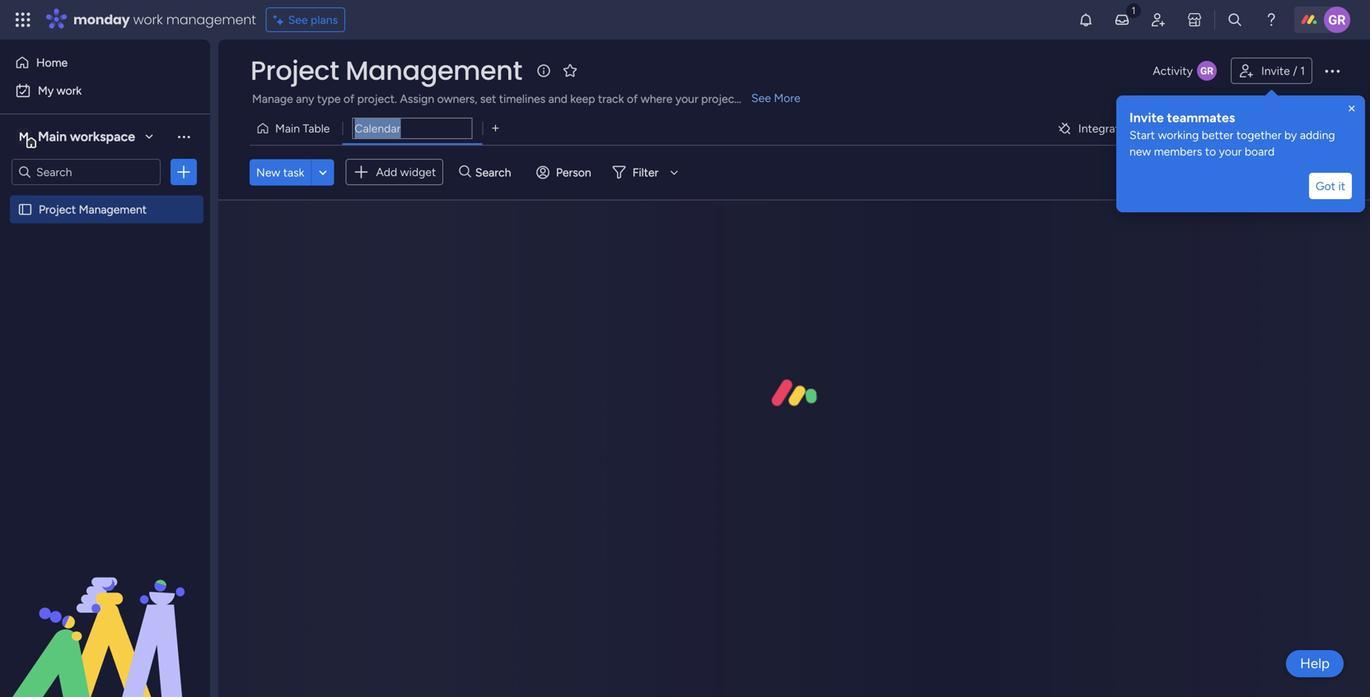 Task type: describe. For each thing, give the bounding box(es) containing it.
project.
[[357, 92, 397, 106]]

workspace
[[70, 129, 135, 145]]

filter button
[[606, 159, 684, 186]]

project management inside list box
[[39, 203, 147, 217]]

Project Management field
[[246, 52, 526, 89]]

your inside 'invite teammates start working better together by adding new members to your board'
[[1219, 145, 1242, 159]]

see plans button
[[266, 7, 345, 32]]

1
[[1300, 64, 1305, 78]]

timelines
[[499, 92, 546, 106]]

greg robinson image
[[1324, 7, 1350, 33]]

home option
[[10, 49, 200, 76]]

add
[[376, 165, 397, 179]]

see more link
[[750, 90, 802, 106]]

task
[[283, 165, 304, 179]]

got
[[1316, 179, 1335, 193]]

my work link
[[10, 77, 200, 104]]

work for my
[[57, 84, 82, 98]]

my work
[[38, 84, 82, 98]]

person
[[556, 165, 591, 179]]

manage any type of project. assign owners, set timelines and keep track of where your project stands.
[[252, 92, 778, 106]]

1 image
[[1126, 1, 1141, 19]]

workspace selection element
[[16, 127, 138, 148]]

more
[[774, 91, 800, 105]]

help button
[[1286, 651, 1344, 678]]

to
[[1205, 145, 1216, 159]]

assign
[[400, 92, 434, 106]]

new
[[256, 165, 280, 179]]

filter
[[632, 165, 658, 179]]

project
[[701, 92, 739, 106]]

monday work management
[[73, 10, 256, 29]]

project inside list box
[[39, 203, 76, 217]]

invite / 1 button
[[1231, 58, 1312, 84]]

main workspace
[[38, 129, 135, 145]]

main table button
[[250, 115, 342, 142]]

start
[[1129, 128, 1155, 142]]

angle down image
[[319, 166, 327, 179]]

together
[[1236, 128, 1282, 142]]

invite members image
[[1150, 12, 1167, 28]]

see for see more
[[751, 91, 771, 105]]

0 horizontal spatial options image
[[175, 164, 192, 180]]

invite teammates start working better together by adding new members to your board
[[1129, 110, 1335, 159]]

arrow down image
[[664, 163, 684, 182]]

set
[[480, 92, 496, 106]]

where
[[641, 92, 673, 106]]

add to favorites image
[[562, 62, 578, 79]]

main for main table
[[275, 122, 300, 136]]

Search field
[[471, 161, 521, 184]]

type
[[317, 92, 341, 106]]

board
[[1245, 145, 1275, 159]]

invite / 1
[[1261, 64, 1305, 78]]

public board image
[[17, 202, 33, 217]]

project management list box
[[0, 192, 210, 446]]

see plans
[[288, 13, 338, 27]]

search everything image
[[1227, 12, 1243, 28]]

my work option
[[10, 77, 200, 104]]

manage
[[252, 92, 293, 106]]

integrate button
[[1050, 111, 1210, 146]]

adding
[[1300, 128, 1335, 142]]

notifications image
[[1078, 12, 1094, 28]]

lottie animation element
[[0, 531, 210, 698]]

0 horizontal spatial your
[[675, 92, 698, 106]]

keep
[[570, 92, 595, 106]]

/
[[1293, 64, 1297, 78]]

home link
[[10, 49, 200, 76]]

any
[[296, 92, 314, 106]]

members
[[1154, 145, 1202, 159]]

owners,
[[437, 92, 477, 106]]

home
[[36, 56, 68, 70]]

add widget
[[376, 165, 436, 179]]



Task type: vqa. For each thing, say whether or not it's contained in the screenshot.
boards,
no



Task type: locate. For each thing, give the bounding box(es) containing it.
0 vertical spatial invite
[[1261, 64, 1290, 78]]

0 horizontal spatial main
[[38, 129, 67, 145]]

1 vertical spatial your
[[1219, 145, 1242, 159]]

invite teammates heading
[[1129, 109, 1352, 127]]

management inside list box
[[79, 203, 147, 217]]

table
[[303, 122, 330, 136]]

2 of from the left
[[627, 92, 638, 106]]

option
[[0, 195, 210, 198]]

options image down workspace options icon
[[175, 164, 192, 180]]

1 horizontal spatial work
[[133, 10, 163, 29]]

work right my
[[57, 84, 82, 98]]

work inside option
[[57, 84, 82, 98]]

your
[[675, 92, 698, 106], [1219, 145, 1242, 159]]

management up the assign
[[345, 52, 522, 89]]

1 vertical spatial project
[[39, 203, 76, 217]]

main table
[[275, 122, 330, 136]]

see inside button
[[288, 13, 308, 27]]

by
[[1284, 128, 1297, 142]]

1 vertical spatial project management
[[39, 203, 147, 217]]

see more
[[751, 91, 800, 105]]

1 horizontal spatial invite
[[1261, 64, 1290, 78]]

invite
[[1261, 64, 1290, 78], [1129, 110, 1164, 126]]

0 vertical spatial options image
[[1322, 61, 1342, 81]]

0 vertical spatial project management
[[250, 52, 522, 89]]

1 horizontal spatial main
[[275, 122, 300, 136]]

project
[[250, 52, 339, 89], [39, 203, 76, 217]]

new task button
[[250, 159, 311, 186]]

options image
[[1322, 61, 1342, 81], [175, 164, 192, 180]]

0 horizontal spatial management
[[79, 203, 147, 217]]

workspace options image
[[175, 128, 192, 145]]

1 vertical spatial invite
[[1129, 110, 1164, 126]]

activity
[[1153, 64, 1193, 78]]

project management up project.
[[250, 52, 522, 89]]

collapse board header image
[[1328, 122, 1341, 135]]

0 horizontal spatial invite
[[1129, 110, 1164, 126]]

invite inside button
[[1261, 64, 1290, 78]]

main for main workspace
[[38, 129, 67, 145]]

invite up start
[[1129, 110, 1164, 126]]

0 vertical spatial see
[[288, 13, 308, 27]]

automate button
[[1216, 115, 1304, 142]]

stands.
[[741, 92, 778, 106]]

work for monday
[[133, 10, 163, 29]]

invite left /
[[1261, 64, 1290, 78]]

see left more
[[751, 91, 771, 105]]

1 horizontal spatial project
[[250, 52, 339, 89]]

of right type
[[343, 92, 354, 106]]

management
[[166, 10, 256, 29]]

update feed image
[[1114, 12, 1130, 28]]

invite inside 'invite teammates start working better together by adding new members to your board'
[[1129, 110, 1164, 126]]

automate
[[1246, 122, 1298, 136]]

1 vertical spatial management
[[79, 203, 147, 217]]

track
[[598, 92, 624, 106]]

main right workspace image
[[38, 129, 67, 145]]

1 horizontal spatial your
[[1219, 145, 1242, 159]]

new task
[[256, 165, 304, 179]]

help image
[[1263, 12, 1279, 28]]

better
[[1202, 128, 1234, 142]]

Search in workspace field
[[35, 163, 138, 182]]

monday
[[73, 10, 130, 29]]

1 vertical spatial work
[[57, 84, 82, 98]]

of
[[343, 92, 354, 106], [627, 92, 638, 106]]

of right track
[[627, 92, 638, 106]]

main inside "button"
[[275, 122, 300, 136]]

your right where
[[675, 92, 698, 106]]

got it
[[1316, 179, 1345, 193]]

invite for /
[[1261, 64, 1290, 78]]

0 horizontal spatial of
[[343, 92, 354, 106]]

1 horizontal spatial project management
[[250, 52, 522, 89]]

working
[[1158, 128, 1199, 142]]

activity button
[[1146, 58, 1224, 84]]

0 horizontal spatial project
[[39, 203, 76, 217]]

add widget button
[[346, 159, 443, 185]]

see
[[288, 13, 308, 27], [751, 91, 771, 105]]

monday marketplace image
[[1186, 12, 1203, 28]]

m
[[19, 130, 29, 144]]

0 vertical spatial management
[[345, 52, 522, 89]]

teammates
[[1167, 110, 1235, 126]]

management down search in workspace field
[[79, 203, 147, 217]]

project up the any
[[250, 52, 339, 89]]

1 of from the left
[[343, 92, 354, 106]]

help
[[1300, 656, 1330, 673]]

None field
[[352, 118, 472, 139]]

my
[[38, 84, 54, 98]]

1 horizontal spatial management
[[345, 52, 522, 89]]

1 horizontal spatial of
[[627, 92, 638, 106]]

integrate
[[1078, 122, 1126, 136]]

options image right '1'
[[1322, 61, 1342, 81]]

see for see plans
[[288, 13, 308, 27]]

main
[[275, 122, 300, 136], [38, 129, 67, 145]]

project right public board image in the left top of the page
[[39, 203, 76, 217]]

widget
[[400, 165, 436, 179]]

it
[[1338, 179, 1345, 193]]

management
[[345, 52, 522, 89], [79, 203, 147, 217]]

plans
[[311, 13, 338, 27]]

lottie animation image
[[0, 531, 210, 698]]

0 vertical spatial project
[[250, 52, 339, 89]]

new
[[1129, 145, 1151, 159]]

0 vertical spatial work
[[133, 10, 163, 29]]

add view image
[[492, 123, 499, 134]]

v2 search image
[[459, 163, 471, 182]]

0 horizontal spatial work
[[57, 84, 82, 98]]

main left the table
[[275, 122, 300, 136]]

1 horizontal spatial see
[[751, 91, 771, 105]]

invite for teammates
[[1129, 110, 1164, 126]]

select product image
[[15, 12, 31, 28]]

project management
[[250, 52, 522, 89], [39, 203, 147, 217]]

got it button
[[1309, 173, 1352, 199]]

workspace image
[[16, 128, 32, 146]]

1 horizontal spatial options image
[[1322, 61, 1342, 81]]

work
[[133, 10, 163, 29], [57, 84, 82, 98]]

your right "to"
[[1219, 145, 1242, 159]]

main inside workspace selection 'element'
[[38, 129, 67, 145]]

show board description image
[[534, 63, 553, 79]]

project management down search in workspace field
[[39, 203, 147, 217]]

work right monday
[[133, 10, 163, 29]]

0 horizontal spatial project management
[[39, 203, 147, 217]]

and
[[548, 92, 567, 106]]

person button
[[530, 159, 601, 186]]

0 vertical spatial your
[[675, 92, 698, 106]]

0 horizontal spatial see
[[288, 13, 308, 27]]

1 vertical spatial see
[[751, 91, 771, 105]]

close image
[[1345, 102, 1358, 115]]

see left "plans"
[[288, 13, 308, 27]]

1 vertical spatial options image
[[175, 164, 192, 180]]



